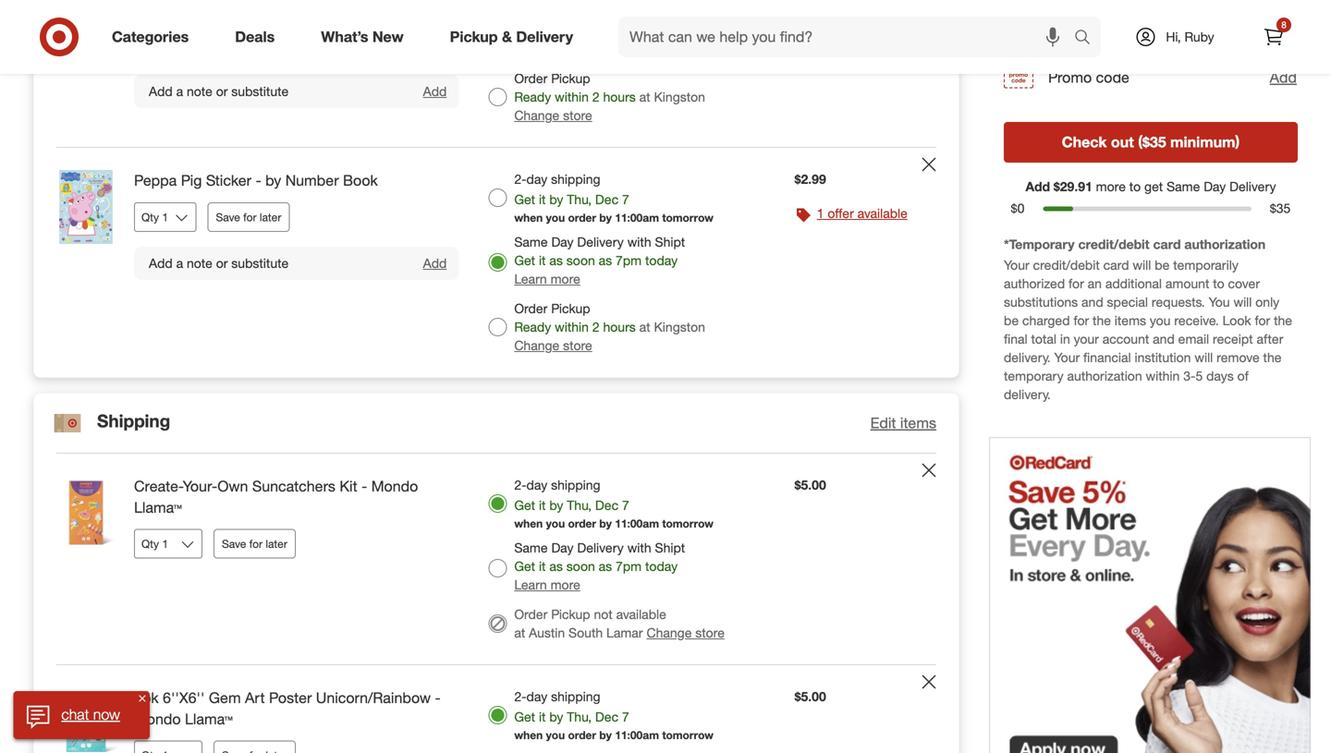 Task type: vqa. For each thing, say whether or not it's contained in the screenshot.
Free
no



Task type: describe. For each thing, give the bounding box(es) containing it.
&
[[502, 28, 512, 46]]

1 vertical spatial your
[[1054, 350, 1080, 366]]

1 vertical spatial credit/debit
[[1033, 257, 1100, 273]]

8 link
[[1254, 17, 1294, 57]]

more for learn more button for peppa pig sticker - by number book
[[551, 271, 580, 287]]

3 shipping from the top
[[551, 689, 601, 705]]

offer
[[828, 205, 854, 221]]

1 vertical spatial and
[[1153, 331, 1175, 347]]

11:00am for peppa pig sticker - by number book
[[615, 211, 659, 225]]

save for later button for sticker
[[208, 202, 290, 232]]

own
[[217, 478, 248, 496]]

1 vertical spatial will
[[1234, 294, 1252, 310]]

2 hours from the top
[[603, 319, 636, 335]]

search button
[[1066, 17, 1110, 61]]

0 horizontal spatial to
[[1130, 178, 1141, 194]]

$ 0
[[1011, 200, 1025, 217]]

remove
[[1217, 350, 1260, 366]]

to inside *temporary credit/debit card authorization your credit/debit card will be temporarily authorized for an additional amount to cover substitutions and special requests. you will only be charged for the items you receive. look for the final total in your account and email receipt after delivery. your financial institution will remove the temporary authorization within 3-5 days of delivery.
[[1213, 276, 1225, 292]]

message
[[1126, 9, 1186, 27]]

removed
[[544, 655, 595, 672]]

categories link
[[96, 17, 212, 57]]

0 vertical spatial save for later
[[216, 38, 281, 52]]

store pickup radio for the topmost the change store button
[[488, 88, 507, 106]]

store for the change store button to the middle
[[563, 337, 592, 354]]

hi,
[[1166, 29, 1181, 45]]

item
[[515, 655, 541, 672]]

email
[[1048, 9, 1085, 27]]

art
[[245, 689, 265, 707]]

financial
[[1084, 350, 1131, 366]]

1 vertical spatial a
[[176, 83, 183, 99]]

with for create-your-own suncatchers kit - mondo llama™
[[627, 540, 651, 556]]

1 ready from the top
[[514, 89, 551, 105]]

1 vertical spatial be
[[1004, 313, 1019, 329]]

- inside 2pk 6''x6'' gem art poster unicorn/rainbow - mondo llama™
[[435, 689, 441, 707]]

same for learn more button associated with create-your-own suncatchers kit - mondo llama™
[[514, 540, 548, 556]]

look
[[1223, 313, 1251, 329]]

delivery for learn more button for peppa pig sticker - by number book
[[577, 234, 624, 250]]

sale
[[795, 12, 820, 28]]

($35
[[1138, 133, 1166, 151]]

5 get from the top
[[514, 558, 535, 575]]

2-day shipping get it by thu, dec 7 when you order by 11:00am tomorrow for mondo
[[514, 477, 714, 531]]

cart item ready to fulfill group containing 2pk 6''x6'' gem art poster unicorn/rainbow - mondo llama™
[[34, 666, 959, 753]]

$2.99
[[795, 171, 826, 187]]

thu, for mondo
[[567, 497, 592, 514]]

promo
[[1048, 68, 1092, 86]]

gingerbread playhouse cat collar slide bow - wondershop&#8482; image
[[49, 0, 123, 51]]

temporary
[[1004, 368, 1064, 384]]

shipt for peppa pig sticker - by number book
[[655, 234, 685, 250]]

2 add a note or substitute from the top
[[149, 255, 289, 271]]

suncatchers
[[252, 478, 336, 496]]

3 7 from the top
[[622, 709, 629, 725]]

7pm for peppa pig sticker - by number book
[[616, 252, 642, 269]]

1 hours from the top
[[603, 89, 636, 105]]

after
[[1257, 331, 1284, 347]]

2pk
[[134, 689, 159, 707]]

lamar
[[607, 625, 643, 641]]

south
[[569, 625, 603, 641]]

institution
[[1135, 350, 1191, 366]]

day for third learn more button from the bottom of the page
[[551, 4, 574, 20]]

1 horizontal spatial will
[[1195, 350, 1213, 366]]

an
[[1088, 276, 1102, 292]]

cart.
[[629, 655, 655, 672]]

the up after
[[1274, 313, 1292, 329]]

not available radio
[[488, 615, 507, 633]]

at for the change store button to the middle
[[639, 319, 650, 335]]

0 vertical spatial credit/debit
[[1078, 236, 1150, 253]]

1 today from the top
[[645, 22, 678, 38]]

1 it from the top
[[539, 22, 546, 38]]

2pk 6&#39;&#39;x6&#39;&#39; gem art poster unicorn/rainbow - mondo llama&#8482; image
[[49, 688, 123, 753]]

5 it from the top
[[539, 558, 546, 575]]

save for later for own
[[222, 537, 287, 551]]

3-
[[1184, 368, 1196, 384]]

peppa pig sticker - by number book
[[134, 172, 378, 190]]

you inside *temporary credit/debit card authorization your credit/debit card will be temporarily authorized for an additional amount to cover substitutions and special requests. you will only be charged for the items you receive. look for the final total in your account and email receipt after delivery. your financial institution will remove the temporary authorization within 3-5 days of delivery.
[[1150, 313, 1171, 329]]

shipt for create-your-own suncatchers kit - mondo llama™
[[655, 540, 685, 556]]

at inside "order pickup not available at austin south lamar change store"
[[514, 625, 525, 641]]

$5.00 for 2pk 6''x6'' gem art poster unicorn/rainbow - mondo llama™
[[795, 689, 826, 705]]

11:00am for create-your-own suncatchers kit - mondo llama™
[[615, 517, 659, 531]]

the up your
[[1093, 313, 1111, 329]]

llama™ inside the create-your-own suncatchers kit - mondo llama™
[[134, 499, 182, 517]]

ruby
[[1185, 29, 1214, 45]]

2 it from the top
[[539, 191, 546, 208]]

check out ($35 minimum)
[[1062, 133, 1240, 151]]

3 11:00am from the top
[[615, 728, 659, 742]]

edit items
[[870, 414, 937, 432]]

austin
[[529, 625, 565, 641]]

0 vertical spatial save for later button
[[208, 30, 290, 60]]

order for create-your-own suncatchers kit - mondo llama™
[[568, 517, 596, 531]]

What can we help you find? suggestions appear below search field
[[619, 17, 1079, 57]]

final
[[1004, 331, 1028, 347]]

0 horizontal spatial will
[[1133, 257, 1151, 273]]

shipping
[[97, 411, 170, 432]]

6''x6''
[[163, 689, 205, 707]]

1 kingston from the top
[[654, 89, 705, 105]]

additional
[[1106, 276, 1162, 292]]

2 delivery. from the top
[[1004, 387, 1051, 403]]

later for suncatchers
[[266, 537, 287, 551]]

not
[[594, 606, 613, 623]]

create-your-own suncatchers kit - mondo llama&#8482; image
[[49, 476, 123, 550]]

0 vertical spatial a
[[1089, 9, 1097, 27]]

4 get from the top
[[514, 497, 535, 514]]

total
[[1031, 331, 1057, 347]]

1 learn from the top
[[514, 41, 547, 57]]

pickup & delivery link
[[434, 17, 596, 57]]

- inside the create-your-own suncatchers kit - mondo llama™
[[362, 478, 367, 496]]

days
[[1207, 368, 1234, 384]]

book
[[343, 172, 378, 190]]

number
[[285, 172, 339, 190]]

$ for 35
[[1270, 200, 1277, 217]]

mondo inside 2pk 6''x6'' gem art poster unicorn/rainbow - mondo llama™
[[134, 710, 181, 728]]

✕
[[139, 693, 146, 704]]

0 horizontal spatial -
[[256, 172, 261, 190]]

in
[[1060, 331, 1070, 347]]

what's
[[321, 28, 368, 46]]

item removed from cart.
[[515, 655, 655, 672]]

target redcard save 5% get more every day. in store & online. apply now for a credit or debit redcard. *some restrictions apply. image
[[989, 437, 1311, 753]]

chat now button
[[13, 692, 150, 740]]

items inside *temporary credit/debit card authorization your credit/debit card will be temporarily authorized for an additional amount to cover substitutions and special requests. you will only be charged for the items you receive. look for the final total in your account and email receipt after delivery. your financial institution will remove the temporary authorization within 3-5 days of delivery.
[[1115, 313, 1146, 329]]

special
[[1107, 294, 1148, 310]]

0 vertical spatial later
[[260, 38, 281, 52]]

2 substitute from the top
[[231, 255, 289, 271]]

when for create-your-own suncatchers kit - mondo llama™
[[514, 517, 543, 531]]

the down after
[[1263, 350, 1282, 366]]

*temporary credit/debit card authorization your credit/debit card will be temporarily authorized for an additional amount to cover substitutions and special requests. you will only be charged for the items you receive. look for the final total in your account and email receipt after delivery. your financial institution will remove the temporary authorization within 3-5 days of delivery.
[[1004, 236, 1292, 403]]

$ for 0
[[1011, 200, 1017, 217]]

authorized
[[1004, 276, 1065, 292]]

create-
[[134, 478, 183, 496]]

account
[[1103, 331, 1149, 347]]

3 it from the top
[[539, 252, 546, 269]]

receipt
[[1213, 331, 1253, 347]]

check out ($35 minimum) button
[[1004, 122, 1298, 162]]

0 vertical spatial save
[[216, 38, 240, 52]]

order pickup not available at austin south lamar change store
[[514, 606, 725, 641]]

today for mondo
[[645, 558, 678, 575]]

email a gift message
[[1048, 9, 1186, 27]]

email
[[1178, 331, 1209, 347]]

2-day shipping get it by thu, dec 7 when you order by 11:00am tomorrow for book
[[514, 171, 714, 225]]

peppa pig sticker - by number book image
[[49, 170, 123, 244]]

1 same day delivery with shipt get it as soon as 7pm today learn more from the top
[[514, 4, 685, 57]]

1 get from the top
[[514, 22, 535, 38]]

charged
[[1023, 313, 1070, 329]]

delivery inside pickup & delivery "link"
[[516, 28, 573, 46]]

1
[[817, 205, 824, 221]]

order for the change store button to the middle
[[514, 300, 548, 317]]

pig
[[181, 172, 202, 190]]

0 vertical spatial authorization
[[1185, 236, 1266, 253]]

you
[[1209, 294, 1230, 310]]

5
[[1196, 368, 1203, 384]]

dec for mondo
[[595, 497, 619, 514]]

delivery for third learn more button from the bottom of the page
[[577, 4, 624, 20]]

1 offer available button
[[817, 204, 908, 223]]

sticker
[[206, 172, 251, 190]]

1 vertical spatial authorization
[[1067, 368, 1142, 384]]

1 horizontal spatial be
[[1155, 257, 1170, 273]]

change inside "order pickup not available at austin south lamar change store"
[[647, 625, 692, 641]]

2 kingston from the top
[[654, 319, 705, 335]]

unicorn/rainbow
[[316, 689, 431, 707]]

6 get from the top
[[514, 709, 535, 725]]

cart item ready to fulfill group containing same day delivery with shipt
[[34, 0, 959, 147]]

shipping for peppa pig sticker - by number book
[[551, 171, 601, 187]]

2pk 6''x6'' gem art poster unicorn/rainbow - mondo llama™ link
[[134, 688, 459, 730]]

poster
[[269, 689, 312, 707]]

1 substitute from the top
[[231, 83, 289, 99]]

create-your-own suncatchers kit - mondo llama™
[[134, 478, 418, 517]]

0 vertical spatial change store button
[[514, 106, 592, 125]]



Task type: locate. For each thing, give the bounding box(es) containing it.
same day delivery with shipt get it as soon as 7pm today learn more for create-your-own suncatchers kit - mondo llama™
[[514, 540, 685, 593]]

shipt
[[655, 4, 685, 20], [655, 234, 685, 250], [655, 540, 685, 556]]

2 note from the top
[[187, 255, 212, 271]]

0 vertical spatial order pickup ready within 2 hours at kingston change store
[[514, 70, 705, 124]]

3 learn more button from the top
[[514, 576, 580, 594]]

same
[[514, 4, 548, 20], [1167, 178, 1200, 194], [514, 234, 548, 250], [514, 540, 548, 556]]

0 vertical spatial add a note or substitute
[[149, 83, 289, 99]]

1 horizontal spatial to
[[1213, 276, 1225, 292]]

0 vertical spatial $5.00
[[795, 477, 826, 493]]

2 thu, from the top
[[567, 497, 592, 514]]

shipping
[[551, 171, 601, 187], [551, 477, 601, 493], [551, 689, 601, 705]]

mondo right the kit at left bottom
[[371, 478, 418, 496]]

pickup inside "link"
[[450, 28, 498, 46]]

2 horizontal spatial will
[[1234, 294, 1252, 310]]

more for learn more button associated with create-your-own suncatchers kit - mondo llama™
[[551, 577, 580, 593]]

None radio
[[488, 23, 507, 42], [488, 189, 507, 207], [488, 253, 507, 272], [488, 706, 507, 725], [488, 23, 507, 42], [488, 189, 507, 207], [488, 253, 507, 272], [488, 706, 507, 725]]

0 vertical spatial hours
[[603, 89, 636, 105]]

0 vertical spatial card
[[1153, 236, 1181, 253]]

2 today from the top
[[645, 252, 678, 269]]

mondo
[[371, 478, 418, 496], [134, 710, 181, 728]]

0 vertical spatial day
[[527, 171, 548, 187]]

store inside "order pickup not available at austin south lamar change store"
[[695, 625, 725, 641]]

1 vertical spatial note
[[187, 255, 212, 271]]

store pickup radio for the change store button to the middle
[[488, 318, 507, 337]]

6 it from the top
[[539, 709, 546, 725]]

0 vertical spatial change
[[514, 107, 560, 124]]

0 vertical spatial substitute
[[231, 83, 289, 99]]

within
[[555, 89, 589, 105], [555, 319, 589, 335], [1146, 368, 1180, 384]]

7 for mondo
[[622, 497, 629, 514]]

check
[[1062, 133, 1107, 151]]

day
[[527, 171, 548, 187], [527, 477, 548, 493], [527, 689, 548, 705]]

your
[[1074, 331, 1099, 347]]

change
[[514, 107, 560, 124], [514, 337, 560, 354], [647, 625, 692, 641]]

0 vertical spatial tomorrow
[[662, 211, 714, 225]]

2 learn from the top
[[514, 271, 547, 287]]

delivery. down temporary
[[1004, 387, 1051, 403]]

save for sticker
[[216, 210, 240, 224]]

1 tomorrow from the top
[[662, 211, 714, 225]]

dec
[[595, 191, 619, 208], [595, 497, 619, 514], [595, 709, 619, 725]]

3 get from the top
[[514, 252, 535, 269]]

edit items button
[[870, 413, 937, 434]]

soon for book
[[566, 252, 595, 269]]

1 soon from the top
[[566, 22, 595, 38]]

save right categories link
[[216, 38, 240, 52]]

available
[[858, 205, 908, 221], [616, 606, 666, 623]]

0 vertical spatial will
[[1133, 257, 1151, 273]]

add $29.91 more to get same day delivery
[[1026, 178, 1276, 194]]

will up 5
[[1195, 350, 1213, 366]]

note down pig
[[187, 255, 212, 271]]

2 with from the top
[[627, 234, 651, 250]]

1 $5.00 from the top
[[795, 477, 826, 493]]

delivery. up temporary
[[1004, 350, 1051, 366]]

3 learn from the top
[[514, 577, 547, 593]]

2 vertical spatial day
[[527, 689, 548, 705]]

create-your-own suncatchers kit - mondo llama™ link
[[134, 476, 459, 518]]

your
[[1004, 257, 1030, 273], [1054, 350, 1080, 366]]

learn
[[514, 41, 547, 57], [514, 271, 547, 287], [514, 577, 547, 593]]

0 vertical spatial to
[[1130, 178, 1141, 194]]

order for the topmost the change store button
[[514, 70, 548, 87]]

0 horizontal spatial be
[[1004, 313, 1019, 329]]

gift
[[1101, 9, 1122, 27]]

0 vertical spatial order
[[568, 211, 596, 225]]

1 vertical spatial delivery.
[[1004, 387, 1051, 403]]

available right offer on the right top of page
[[858, 205, 908, 221]]

1 offer available
[[817, 205, 908, 221]]

1 horizontal spatial and
[[1153, 331, 1175, 347]]

2- for mondo
[[514, 477, 527, 493]]

1 order pickup ready within 2 hours at kingston change store from the top
[[514, 70, 705, 124]]

cover
[[1228, 276, 1260, 292]]

2 vertical spatial 7
[[622, 709, 629, 725]]

1 vertical spatial card
[[1104, 257, 1129, 273]]

and up the institution
[[1153, 331, 1175, 347]]

0 vertical spatial and
[[1082, 294, 1104, 310]]

day for peppa pig sticker - by number book
[[527, 171, 548, 187]]

shipping for create-your-own suncatchers kit - mondo llama™
[[551, 477, 601, 493]]

1 horizontal spatial items
[[1115, 313, 1146, 329]]

3 shipt from the top
[[655, 540, 685, 556]]

available inside button
[[858, 205, 908, 221]]

1 thu, from the top
[[567, 191, 592, 208]]

items right edit
[[900, 414, 937, 432]]

new
[[372, 28, 404, 46]]

note
[[187, 83, 212, 99], [187, 255, 212, 271]]

2 order pickup ready within 2 hours at kingston change store from the top
[[514, 300, 705, 354]]

learn more button for create-your-own suncatchers kit - mondo llama™
[[514, 576, 580, 594]]

a down pig
[[176, 255, 183, 271]]

what's new link
[[305, 17, 427, 57]]

1 vertical spatial hours
[[603, 319, 636, 335]]

substitute down the peppa pig sticker - by number book
[[231, 255, 289, 271]]

store for the topmost the change store button
[[563, 107, 592, 124]]

1 horizontal spatial mondo
[[371, 478, 418, 496]]

llama™ down gem
[[185, 710, 233, 728]]

$29.91
[[1054, 178, 1093, 194]]

2 2-day shipping get it by thu, dec 7 when you order by 11:00am tomorrow from the top
[[514, 477, 714, 531]]

1 $ from the left
[[1011, 200, 1017, 217]]

2 $ from the left
[[1270, 200, 1277, 217]]

pickup & delivery
[[450, 28, 573, 46]]

authorization up temporarily
[[1185, 236, 1266, 253]]

1 vertical spatial items
[[900, 414, 937, 432]]

1 vertical spatial store
[[563, 337, 592, 354]]

save for own
[[222, 537, 246, 551]]

1 2- from the top
[[514, 171, 527, 187]]

search
[[1066, 30, 1110, 48]]

3 tomorrow from the top
[[662, 728, 714, 742]]

1 vertical spatial 7pm
[[616, 252, 642, 269]]

2 vertical spatial 7pm
[[616, 558, 642, 575]]

1 vertical spatial 2
[[592, 319, 600, 335]]

- right unicorn/rainbow
[[435, 689, 441, 707]]

0 horizontal spatial and
[[1082, 294, 1104, 310]]

1 vertical spatial within
[[555, 319, 589, 335]]

4 it from the top
[[539, 497, 546, 514]]

chat now
[[61, 706, 120, 724]]

1 vertical spatial when
[[514, 517, 543, 531]]

now
[[93, 706, 120, 724]]

3 day from the top
[[527, 689, 548, 705]]

get
[[514, 22, 535, 38], [514, 191, 535, 208], [514, 252, 535, 269], [514, 497, 535, 514], [514, 558, 535, 575], [514, 709, 535, 725]]

4 cart item ready to fulfill group from the top
[[34, 666, 959, 753]]

1 vertical spatial -
[[362, 478, 367, 496]]

1 vertical spatial dec
[[595, 497, 619, 514]]

2 same day delivery with shipt get it as soon as 7pm today learn more from the top
[[514, 234, 685, 287]]

with for peppa pig sticker - by number book
[[627, 234, 651, 250]]

requests.
[[1152, 294, 1205, 310]]

2 vertical spatial will
[[1195, 350, 1213, 366]]

pickup
[[450, 28, 498, 46], [551, 70, 590, 87], [551, 300, 590, 317], [551, 606, 590, 623]]

2pk 6''x6'' gem art poster unicorn/rainbow - mondo llama™
[[134, 689, 441, 728]]

order
[[514, 70, 548, 87], [514, 300, 548, 317], [514, 606, 548, 623]]

0 vertical spatial store pickup radio
[[488, 88, 507, 106]]

add a note or substitute
[[149, 83, 289, 99], [149, 255, 289, 271]]

2 7 from the top
[[622, 497, 629, 514]]

starting of progress bar: $0 element
[[1006, 199, 1030, 218]]

or down sticker at the top left of page
[[216, 255, 228, 271]]

0 vertical spatial store
[[563, 107, 592, 124]]

or down deals link
[[216, 83, 228, 99]]

2 2- from the top
[[514, 477, 527, 493]]

receive.
[[1174, 313, 1219, 329]]

None radio
[[488, 495, 507, 513], [488, 559, 507, 578], [488, 495, 507, 513], [488, 559, 507, 578]]

pickup inside "order pickup not available at austin south lamar change store"
[[551, 606, 590, 623]]

minimum)
[[1171, 133, 1240, 151]]

items down the special
[[1115, 313, 1146, 329]]

save for later button for own
[[214, 529, 296, 559]]

0 vertical spatial available
[[858, 205, 908, 221]]

3 order from the top
[[568, 728, 596, 742]]

get
[[1145, 178, 1163, 194]]

peppa
[[134, 172, 177, 190]]

ready
[[514, 89, 551, 105], [514, 319, 551, 335]]

2- for book
[[514, 171, 527, 187]]

1 vertical spatial substitute
[[231, 255, 289, 271]]

2 7pm from the top
[[616, 252, 642, 269]]

2 $5.00 from the top
[[795, 689, 826, 705]]

2 vertical spatial thu,
[[567, 709, 592, 725]]

store
[[563, 107, 592, 124], [563, 337, 592, 354], [695, 625, 725, 641]]

add a note or substitute down the deals
[[149, 83, 289, 99]]

learn more button for peppa pig sticker - by number book
[[514, 270, 580, 288]]

cart item ready to fulfill group containing peppa pig sticker - by number book
[[34, 148, 959, 377]]

1 dec from the top
[[595, 191, 619, 208]]

1 vertical spatial available
[[616, 606, 666, 623]]

llama™ inside 2pk 6''x6'' gem art poster unicorn/rainbow - mondo llama™
[[185, 710, 233, 728]]

when for peppa pig sticker - by number book
[[514, 211, 543, 225]]

1 vertical spatial order
[[514, 300, 548, 317]]

chat now dialog
[[13, 692, 150, 740]]

your down in
[[1054, 350, 1080, 366]]

2 vertical spatial within
[[1146, 368, 1180, 384]]

2 vertical spatial same day delivery with shipt get it as soon as 7pm today learn more
[[514, 540, 685, 593]]

from
[[599, 655, 625, 672]]

later for -
[[260, 210, 281, 224]]

3 today from the top
[[645, 558, 678, 575]]

day for create-your-own suncatchers kit - mondo llama™
[[527, 477, 548, 493]]

2 vertical spatial shipping
[[551, 689, 601, 705]]

0 vertical spatial today
[[645, 22, 678, 38]]

1 vertical spatial change
[[514, 337, 560, 354]]

card up additional
[[1104, 257, 1129, 273]]

kit
[[340, 478, 357, 496]]

card up temporarily
[[1153, 236, 1181, 253]]

categories
[[112, 28, 189, 46]]

substitutions
[[1004, 294, 1078, 310]]

2 2 from the top
[[592, 319, 600, 335]]

1 vertical spatial mondo
[[134, 710, 181, 728]]

llama™ down create- on the bottom left of the page
[[134, 499, 182, 517]]

2 shipt from the top
[[655, 234, 685, 250]]

0 vertical spatial 7pm
[[616, 22, 642, 38]]

learn for peppa pig sticker - by number book
[[514, 271, 547, 287]]

$ 35
[[1270, 200, 1291, 217]]

authorization down financial
[[1067, 368, 1142, 384]]

llama™
[[134, 499, 182, 517], [185, 710, 233, 728]]

0
[[1017, 200, 1025, 217]]

within for the topmost the change store button
[[555, 89, 589, 105]]

within inside *temporary credit/debit card authorization your credit/debit card will be temporarily authorized for an additional amount to cover substitutions and special requests. you will only be charged for the items you receive. look for the final total in your account and email receipt after delivery. your financial institution will remove the temporary authorization within 3-5 days of delivery.
[[1146, 368, 1180, 384]]

2 vertical spatial soon
[[566, 558, 595, 575]]

day
[[551, 4, 574, 20], [1204, 178, 1226, 194], [551, 234, 574, 250], [551, 540, 574, 556]]

order for peppa pig sticker - by number book
[[568, 211, 596, 225]]

as
[[549, 22, 563, 38], [599, 22, 612, 38], [549, 252, 563, 269], [599, 252, 612, 269], [549, 558, 563, 575], [599, 558, 612, 575]]

2 vertical spatial at
[[514, 625, 525, 641]]

thu, for book
[[567, 191, 592, 208]]

2 vertical spatial tomorrow
[[662, 728, 714, 742]]

3 2- from the top
[[514, 689, 527, 705]]

2 order from the top
[[514, 300, 548, 317]]

save for later button
[[208, 30, 290, 60], [208, 202, 290, 232], [214, 529, 296, 559]]

tomorrow for create-your-own suncatchers kit - mondo llama™
[[662, 517, 714, 531]]

2 learn more button from the top
[[514, 270, 580, 288]]

1 note from the top
[[187, 83, 212, 99]]

by inside peppa pig sticker - by number book link
[[265, 172, 281, 190]]

0 vertical spatial your
[[1004, 257, 1030, 273]]

a left gift
[[1089, 9, 1097, 27]]

to left the get
[[1130, 178, 1141, 194]]

2 11:00am from the top
[[615, 517, 659, 531]]

2 get from the top
[[514, 191, 535, 208]]

2 vertical spatial when
[[514, 728, 543, 742]]

what's new
[[321, 28, 404, 46]]

3 dec from the top
[[595, 709, 619, 725]]

order pickup ready within 2 hours at kingston change store
[[514, 70, 705, 124], [514, 300, 705, 354]]

3 cart item ready to fulfill group from the top
[[34, 454, 959, 665]]

0 horizontal spatial available
[[616, 606, 666, 623]]

0 vertical spatial soon
[[566, 22, 595, 38]]

2 vertical spatial save for later
[[222, 537, 287, 551]]

of
[[1238, 368, 1249, 384]]

hours
[[603, 89, 636, 105], [603, 319, 636, 335]]

your up authorized
[[1004, 257, 1030, 273]]

mondo inside the create-your-own suncatchers kit - mondo llama™
[[371, 478, 418, 496]]

1 vertical spatial 2-
[[514, 477, 527, 493]]

within for the change store button to the middle
[[555, 319, 589, 335]]

and down 'an'
[[1082, 294, 1104, 310]]

1 vertical spatial change store button
[[514, 337, 592, 355]]

1 vertical spatial same day delivery with shipt get it as soon as 7pm today learn more
[[514, 234, 685, 287]]

day for learn more button associated with create-your-own suncatchers kit - mondo llama™
[[551, 540, 574, 556]]

edit
[[870, 414, 896, 432]]

1 vertical spatial shipping
[[551, 477, 601, 493]]

hi, ruby
[[1166, 29, 1214, 45]]

1 vertical spatial soon
[[566, 252, 595, 269]]

order inside "order pickup not available at austin south lamar change store"
[[514, 606, 548, 623]]

deals
[[235, 28, 275, 46]]

- right the kit at left bottom
[[362, 478, 367, 496]]

1 vertical spatial 11:00am
[[615, 517, 659, 531]]

cart item ready to fulfill group
[[34, 0, 959, 147], [34, 148, 959, 377], [34, 454, 959, 665], [34, 666, 959, 753]]

substitute
[[231, 83, 289, 99], [231, 255, 289, 271]]

by
[[265, 172, 281, 190], [549, 191, 563, 208], [599, 211, 612, 225], [549, 497, 563, 514], [599, 517, 612, 531], [549, 709, 563, 725], [599, 728, 612, 742]]

1 learn more button from the top
[[514, 40, 580, 58]]

available up lamar at the left of page
[[616, 606, 666, 623]]

a down categories link
[[176, 83, 183, 99]]

0 vertical spatial 11:00am
[[615, 211, 659, 225]]

2 when from the top
[[514, 517, 543, 531]]

end of progress bar: $35 element
[[1265, 199, 1296, 218]]

1 horizontal spatial -
[[362, 478, 367, 496]]

learn for create-your-own suncatchers kit - mondo llama™
[[514, 577, 547, 593]]

✕ button
[[135, 692, 150, 706]]

save for later for sticker
[[216, 210, 281, 224]]

thu,
[[567, 191, 592, 208], [567, 497, 592, 514], [567, 709, 592, 725]]

3 when from the top
[[514, 728, 543, 742]]

1 with from the top
[[627, 4, 651, 20]]

2 or from the top
[[216, 255, 228, 271]]

7 for book
[[622, 191, 629, 208]]

later down the create-your-own suncatchers kit - mondo llama™
[[266, 537, 287, 551]]

2 shipping from the top
[[551, 477, 601, 493]]

chat
[[61, 706, 89, 724]]

learn more button
[[514, 40, 580, 58], [514, 270, 580, 288], [514, 576, 580, 594]]

gem
[[209, 689, 241, 707]]

3 same day delivery with shipt get it as soon as 7pm today learn more from the top
[[514, 540, 685, 593]]

peppa pig sticker - by number book link
[[134, 170, 459, 191]]

1 add a note or substitute from the top
[[149, 83, 289, 99]]

tomorrow for peppa pig sticker - by number book
[[662, 211, 714, 225]]

for
[[243, 38, 257, 52], [243, 210, 257, 224], [1069, 276, 1084, 292], [1074, 313, 1089, 329], [1255, 313, 1270, 329], [249, 537, 263, 551]]

3 soon from the top
[[566, 558, 595, 575]]

3 order from the top
[[514, 606, 548, 623]]

substitute down deals link
[[231, 83, 289, 99]]

note down categories link
[[187, 83, 212, 99]]

will down cover
[[1234, 294, 1252, 310]]

1 7pm from the top
[[616, 22, 642, 38]]

tomorrow
[[662, 211, 714, 225], [662, 517, 714, 531], [662, 728, 714, 742]]

- right sticker at the top left of page
[[256, 172, 261, 190]]

soon for mondo
[[566, 558, 595, 575]]

1 vertical spatial save for later button
[[208, 202, 290, 232]]

0 vertical spatial ready
[[514, 89, 551, 105]]

1 or from the top
[[216, 83, 228, 99]]

1 horizontal spatial card
[[1153, 236, 1181, 253]]

0 vertical spatial 7
[[622, 191, 629, 208]]

1 horizontal spatial your
[[1054, 350, 1080, 366]]

0 vertical spatial 2
[[592, 89, 600, 105]]

0 horizontal spatial items
[[900, 414, 937, 432]]

2 cart item ready to fulfill group from the top
[[34, 148, 959, 377]]

0 horizontal spatial llama™
[[134, 499, 182, 517]]

0 vertical spatial 2-
[[514, 171, 527, 187]]

$5.00 for create-your-own suncatchers kit - mondo llama™
[[795, 477, 826, 493]]

code
[[1096, 68, 1130, 86]]

same for learn more button for peppa pig sticker - by number book
[[514, 234, 548, 250]]

1 vertical spatial learn
[[514, 271, 547, 287]]

to up you
[[1213, 276, 1225, 292]]

amount
[[1166, 276, 1210, 292]]

2 tomorrow from the top
[[662, 517, 714, 531]]

1 2 from the top
[[592, 89, 600, 105]]

3 2-day shipping get it by thu, dec 7 when you order by 11:00am tomorrow from the top
[[514, 689, 714, 742]]

7
[[622, 191, 629, 208], [622, 497, 629, 514], [622, 709, 629, 725]]

dec for book
[[595, 191, 619, 208]]

2 store pickup radio from the top
[[488, 318, 507, 337]]

be up the final
[[1004, 313, 1019, 329]]

2 day from the top
[[527, 477, 548, 493]]

2 vertical spatial a
[[176, 255, 183, 271]]

1 11:00am from the top
[[615, 211, 659, 225]]

1 day from the top
[[527, 171, 548, 187]]

be up amount
[[1155, 257, 1170, 273]]

1 vertical spatial tomorrow
[[662, 517, 714, 531]]

same for third learn more button from the bottom of the page
[[514, 4, 548, 20]]

delivery for learn more button associated with create-your-own suncatchers kit - mondo llama™
[[577, 540, 624, 556]]

Store pickup radio
[[488, 88, 507, 106], [488, 318, 507, 337]]

0 vertical spatial when
[[514, 211, 543, 225]]

available inside "order pickup not available at austin south lamar change store"
[[616, 606, 666, 623]]

1 order from the top
[[514, 70, 548, 87]]

1 cart item ready to fulfill group from the top
[[34, 0, 959, 147]]

later left what's
[[260, 38, 281, 52]]

1 vertical spatial $5.00
[[795, 689, 826, 705]]

1 vertical spatial shipt
[[655, 234, 685, 250]]

1 when from the top
[[514, 211, 543, 225]]

deals link
[[219, 17, 298, 57]]

1 delivery. from the top
[[1004, 350, 1051, 366]]

1 store pickup radio from the top
[[488, 88, 507, 106]]

3 with from the top
[[627, 540, 651, 556]]

today for book
[[645, 252, 678, 269]]

2 vertical spatial 2-day shipping get it by thu, dec 7 when you order by 11:00am tomorrow
[[514, 689, 714, 742]]

2 vertical spatial -
[[435, 689, 441, 707]]

items inside dropdown button
[[900, 414, 937, 432]]

*temporary
[[1004, 236, 1075, 253]]

at for the topmost the change store button
[[639, 89, 650, 105]]

1 7 from the top
[[622, 191, 629, 208]]

3 thu, from the top
[[567, 709, 592, 725]]

1 vertical spatial at
[[639, 319, 650, 335]]

save down sticker at the top left of page
[[216, 210, 240, 224]]

7pm for create-your-own suncatchers kit - mondo llama™
[[616, 558, 642, 575]]

2 vertical spatial change store button
[[647, 624, 725, 642]]

items
[[1115, 313, 1146, 329], [900, 414, 937, 432]]

2 order from the top
[[568, 517, 596, 531]]

0 vertical spatial -
[[256, 172, 261, 190]]

0 vertical spatial or
[[216, 83, 228, 99]]

2 dec from the top
[[595, 497, 619, 514]]

1 vertical spatial ready
[[514, 319, 551, 335]]

to
[[1130, 178, 1141, 194], [1213, 276, 1225, 292]]

2 soon from the top
[[566, 252, 595, 269]]

more for third learn more button from the bottom of the page
[[551, 41, 580, 57]]

will up additional
[[1133, 257, 1151, 273]]

later down the peppa pig sticker - by number book
[[260, 210, 281, 224]]

day for learn more button for peppa pig sticker - by number book
[[551, 234, 574, 250]]

2 ready from the top
[[514, 319, 551, 335]]

mondo down 2pk
[[134, 710, 181, 728]]

add a note or substitute down sticker at the top left of page
[[149, 255, 289, 271]]

save down own at the bottom left of the page
[[222, 537, 246, 551]]

1 order from the top
[[568, 211, 596, 225]]

2 vertical spatial store
[[695, 625, 725, 641]]

same day delivery with shipt get it as soon as 7pm today learn more for peppa pig sticker - by number book
[[514, 234, 685, 287]]

0 vertical spatial dec
[[595, 191, 619, 208]]

2 vertical spatial learn more button
[[514, 576, 580, 594]]

1 shipt from the top
[[655, 4, 685, 20]]

1 shipping from the top
[[551, 171, 601, 187]]

you
[[546, 211, 565, 225], [1150, 313, 1171, 329], [546, 517, 565, 531], [546, 728, 565, 742]]

2 vertical spatial save
[[222, 537, 246, 551]]

cart item ready to fulfill group containing create-your-own suncatchers kit - mondo llama™
[[34, 454, 959, 665]]



